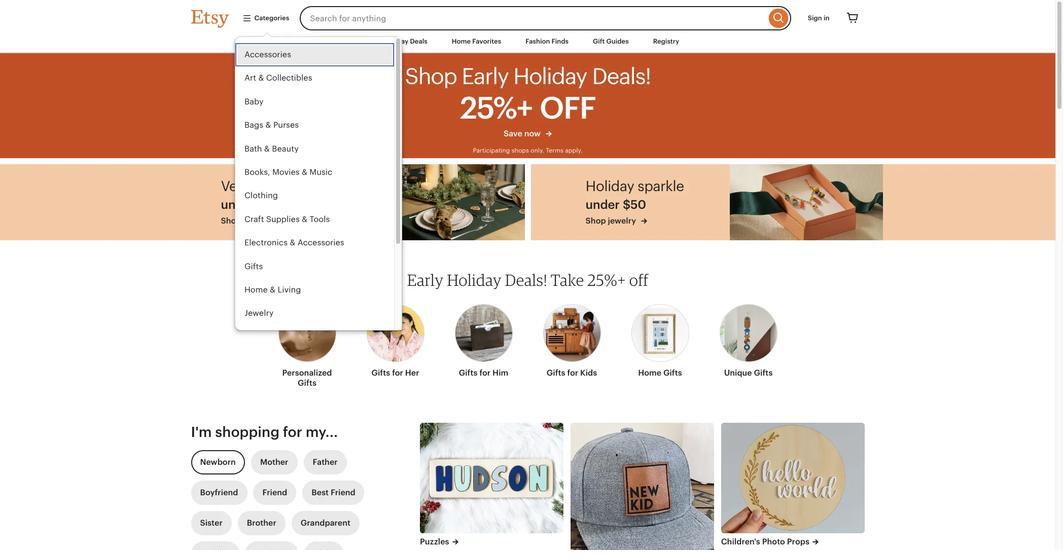 Task type: locate. For each thing, give the bounding box(es) containing it.
1 horizontal spatial shop
[[405, 64, 457, 89]]

decor up electronics
[[243, 216, 266, 226]]

supplies down jewelry link
[[298, 332, 332, 342]]

home
[[452, 38, 471, 45], [244, 285, 267, 295], [638, 368, 662, 378]]

0 vertical spatial home
[[452, 38, 471, 45]]

2 horizontal spatial shop
[[586, 216, 606, 226]]

home gifts
[[638, 368, 682, 378]]

accessories
[[244, 50, 291, 59], [297, 238, 344, 248]]

0 vertical spatial accessories
[[244, 50, 291, 59]]

gift guides
[[593, 38, 629, 45]]

jewelry
[[608, 216, 636, 226]]

home favorites link
[[444, 32, 509, 51]]

& down craft supplies & tools
[[290, 238, 295, 248]]

craft supplies & tools link
[[235, 208, 394, 231]]

baby link
[[235, 90, 394, 114]]

for left kids at the right bottom of page
[[567, 368, 578, 378]]

banner
[[173, 0, 883, 349]]

gifts for kids
[[547, 368, 597, 378]]

gifts for her link
[[366, 298, 424, 383]]

tools
[[309, 214, 330, 224]]

decor down music
[[295, 178, 332, 194]]

0 vertical spatial holiday
[[586, 178, 634, 194]]

books, movies & music
[[244, 167, 332, 177]]

supplies up electronics & accessories
[[266, 214, 299, 224]]

for left her
[[392, 368, 403, 378]]

holiday
[[586, 178, 634, 194], [447, 270, 502, 290]]

shops
[[512, 147, 529, 154]]

&
[[258, 73, 264, 83], [265, 120, 271, 130], [264, 144, 270, 154], [302, 167, 307, 177], [302, 214, 307, 224], [290, 238, 295, 248], [270, 285, 275, 295], [269, 332, 274, 342]]

living
[[277, 285, 301, 295]]

& right bags
[[265, 120, 271, 130]]

home for home favorites
[[452, 38, 471, 45]]

1 vertical spatial early
[[407, 270, 444, 290]]

1 horizontal spatial under $50
[[586, 198, 646, 212]]

bags & purses link
[[235, 114, 394, 137]]

off
[[629, 270, 648, 290]]

a colorful charm choker statement necklace featuring six beads on a dainty gold chain shown in an open gift box. image
[[730, 164, 883, 241]]

1 friend from the left
[[262, 488, 287, 498]]

gifts
[[244, 262, 263, 271], [372, 368, 390, 378], [459, 368, 478, 378], [547, 368, 565, 378], [663, 368, 682, 378], [754, 368, 773, 378], [298, 379, 316, 388]]

unique gifts link
[[720, 298, 777, 383]]

home & living
[[244, 285, 301, 295]]

1 vertical spatial accessories
[[297, 238, 344, 248]]

menu bar
[[173, 30, 883, 53]]

electronics
[[244, 238, 287, 248]]

jewelry link
[[235, 302, 394, 326]]

0 vertical spatial supplies
[[266, 214, 299, 224]]

jewelry
[[244, 309, 273, 318]]

gifts inside personalized gifts
[[298, 379, 316, 388]]

0 vertical spatial decor
[[295, 178, 332, 194]]

1 vertical spatial home
[[244, 285, 267, 295]]

shop
[[405, 64, 457, 89], [221, 216, 241, 226], [586, 216, 606, 226]]

fashion finds link
[[518, 32, 576, 51]]

accessories up art & collectibles
[[244, 50, 291, 59]]

2 under $50 from the left
[[586, 198, 646, 212]]

props
[[787, 537, 810, 547]]

1 horizontal spatial home
[[452, 38, 471, 45]]

bath & beauty
[[244, 144, 298, 154]]

0 horizontal spatial accessories
[[244, 50, 291, 59]]

my...
[[306, 424, 338, 440]]

holiday inside holiday sparkle under $50 shop jewelry
[[586, 178, 634, 194]]

only.
[[531, 147, 544, 154]]

0 horizontal spatial decor
[[243, 216, 266, 226]]

paper & party supplies link
[[235, 326, 394, 349]]

sister
[[200, 519, 223, 528]]

home for home gifts
[[638, 368, 662, 378]]

home for home & living
[[244, 285, 267, 295]]

movies
[[272, 167, 299, 177]]

& left music
[[302, 167, 307, 177]]

save
[[504, 129, 522, 138]]

children's photo props link
[[721, 537, 865, 548]]

a festive christmas table setting featuring two green table runners shown with glassware, serveware, and a candle centerpiece. image
[[372, 164, 525, 241]]

& left living
[[270, 285, 275, 295]]

personalized gifts link
[[278, 298, 336, 393]]

0 horizontal spatial shop
[[221, 216, 241, 226]]

Search for anything text field
[[300, 6, 766, 30]]

holiday deals!
[[513, 64, 651, 89]]

None search field
[[300, 6, 791, 30]]

0 horizontal spatial home
[[244, 285, 267, 295]]

newborn
[[200, 458, 236, 467]]

registry link
[[646, 32, 687, 51]]

menu inside banner
[[235, 37, 402, 349]]

gift guides link
[[585, 32, 636, 51]]

25%+ off
[[460, 91, 596, 125]]

0 horizontal spatial friend
[[262, 488, 287, 498]]

2 friend from the left
[[331, 488, 355, 498]]

craft
[[244, 214, 264, 224]]

1 horizontal spatial friend
[[331, 488, 355, 498]]

home inside 'menu bar'
[[452, 38, 471, 45]]

accessories down tools
[[297, 238, 344, 248]]

menu
[[235, 37, 402, 349]]

holiday sparkle under $50 shop jewelry
[[586, 178, 684, 226]]

early
[[462, 64, 508, 89], [407, 270, 444, 290]]

& right bath
[[264, 144, 270, 154]]

under $50 up the craft
[[221, 198, 281, 212]]

gifts for him link
[[455, 298, 513, 383]]

for for her
[[392, 368, 403, 378]]

sign in
[[808, 14, 830, 22]]

early holiday deals! take 25%+ off
[[407, 270, 648, 290]]

1 horizontal spatial early
[[462, 64, 508, 89]]

menu bar containing home favorites
[[173, 30, 883, 53]]

menu containing accessories
[[235, 37, 402, 349]]

supplies
[[266, 214, 299, 224], [298, 332, 332, 342]]

& left party
[[269, 332, 274, 342]]

bags
[[244, 120, 263, 130]]

terms apply.
[[546, 147, 583, 154]]

2 horizontal spatial home
[[638, 368, 662, 378]]

paper
[[244, 332, 267, 342]]

1 horizontal spatial holiday
[[586, 178, 634, 194]]

friend right best
[[331, 488, 355, 498]]

friend down mother
[[262, 488, 287, 498]]

her
[[405, 368, 419, 378]]

him
[[493, 368, 508, 378]]

for left him
[[480, 368, 491, 378]]

0 vertical spatial early
[[462, 64, 508, 89]]

& right art in the top left of the page
[[258, 73, 264, 83]]

friend
[[262, 488, 287, 498], [331, 488, 355, 498]]

decor
[[295, 178, 332, 194], [243, 216, 266, 226]]

2 vertical spatial home
[[638, 368, 662, 378]]

0 horizontal spatial under $50
[[221, 198, 281, 212]]

for
[[392, 368, 403, 378], [480, 368, 491, 378], [567, 368, 578, 378], [283, 424, 302, 440]]

1 under $50 from the left
[[221, 198, 281, 212]]

baby kids hat snapback, new kid toddler youth adult cap, first day school, back to school, new baby pregnancy announcement, pregnancy reveal image
[[571, 423, 714, 550]]

early inside shop early holiday deals! 25%+ off save now
[[462, 64, 508, 89]]

under $50 inside holiday sparkle under $50 shop jewelry
[[586, 198, 646, 212]]

wooden birth announcement plaque &quot;hello world&quot; matte white acrylic image
[[721, 423, 865, 534]]

under $50
[[221, 198, 281, 212], [586, 198, 646, 212]]

0 horizontal spatial holiday
[[447, 270, 502, 290]]

1 vertical spatial decor
[[243, 216, 266, 226]]

sign
[[808, 14, 822, 22]]

under $50 up jewelry on the right of the page
[[586, 198, 646, 212]]



Task type: describe. For each thing, give the bounding box(es) containing it.
gifts for kids link
[[543, 298, 601, 383]]

gifts for her
[[372, 368, 419, 378]]

mother
[[260, 458, 288, 467]]

boyfriend
[[200, 488, 238, 498]]

banner containing accessories
[[173, 0, 883, 349]]

sign in button
[[800, 9, 837, 27]]

& for beauty
[[264, 144, 270, 154]]

fashion finds
[[526, 38, 569, 45]]

baby
[[244, 97, 263, 106]]

save now link
[[405, 128, 651, 145]]

now
[[524, 129, 541, 138]]

take
[[551, 270, 584, 290]]

for for kids
[[567, 368, 578, 378]]

1 horizontal spatial decor
[[295, 178, 332, 194]]

art
[[244, 73, 256, 83]]

books,
[[244, 167, 270, 177]]

personalized
[[282, 368, 332, 378]]

craft supplies & tools
[[244, 214, 330, 224]]

bath
[[244, 144, 262, 154]]

bath & beauty link
[[235, 137, 394, 161]]

deals!
[[505, 270, 547, 290]]

clothing link
[[235, 184, 394, 208]]

1 vertical spatial holiday
[[447, 270, 502, 290]]

photo
[[762, 537, 785, 547]]

gifts inside banner
[[244, 262, 263, 271]]

art & collectibles link
[[235, 67, 394, 90]]

i'm
[[191, 424, 212, 440]]

father
[[313, 458, 338, 467]]

shop inside holiday sparkle under $50 shop jewelry
[[586, 216, 606, 226]]

grandparent
[[301, 519, 351, 528]]

& for party
[[269, 332, 274, 342]]

shopping
[[215, 424, 279, 440]]

home gifts link
[[631, 298, 689, 383]]

shop early holiday deals! 25%+ off save now
[[405, 64, 651, 138]]

collectibles
[[266, 73, 312, 83]]

& for living
[[270, 285, 275, 295]]

purses
[[273, 120, 299, 130]]

& left tools
[[302, 214, 307, 224]]

favorites
[[472, 38, 501, 45]]

puzzles link
[[420, 537, 563, 548]]

participating shops only. terms apply.
[[473, 147, 583, 154]]

gifts for him
[[459, 368, 508, 378]]

best
[[312, 488, 329, 498]]

best friend
[[312, 488, 355, 498]]

kids
[[580, 368, 597, 378]]

puzzles
[[420, 537, 449, 547]]

unique gifts
[[724, 368, 773, 378]]

gift
[[593, 38, 605, 45]]

children's
[[721, 537, 760, 547]]

music
[[309, 167, 332, 177]]

merry
[[253, 178, 291, 194]]

shop decor link
[[221, 216, 332, 227]]

participating
[[473, 147, 510, 154]]

unique
[[724, 368, 752, 378]]

categories button
[[235, 9, 297, 27]]

home favorites
[[452, 38, 501, 45]]

categories
[[254, 14, 289, 22]]

electronics & accessories link
[[235, 231, 394, 255]]

1 vertical spatial supplies
[[298, 332, 332, 342]]

shop jewelry link
[[586, 216, 684, 227]]

& for purses
[[265, 120, 271, 130]]

bags & purses
[[244, 120, 299, 130]]

shop inside very merry decor under $50 shop decor
[[221, 216, 241, 226]]

art & collectibles
[[244, 73, 312, 83]]

25%+
[[588, 270, 626, 290]]

0 horizontal spatial early
[[407, 270, 444, 290]]

beauty
[[272, 144, 298, 154]]

& for collectibles
[[258, 73, 264, 83]]

fashion
[[526, 38, 550, 45]]

personalized name puzzle christmas gift for kids, wooden name puzzle, personalized gift for boy, baby&#39;s first, wooden toy, puzzle for boys image
[[420, 423, 563, 534]]

for for him
[[480, 368, 491, 378]]

gifts link
[[235, 255, 394, 278]]

books, movies & music link
[[235, 161, 394, 184]]

for left my...
[[283, 424, 302, 440]]

personalized gifts
[[282, 368, 332, 388]]

& for accessories
[[290, 238, 295, 248]]

guides
[[606, 38, 629, 45]]

very
[[221, 178, 250, 194]]

home & living link
[[235, 278, 394, 302]]

paper & party supplies
[[244, 332, 332, 342]]

i'm shopping for my...
[[191, 424, 338, 440]]

party
[[276, 332, 296, 342]]

registry
[[653, 38, 679, 45]]

1 horizontal spatial accessories
[[297, 238, 344, 248]]

under $50 inside very merry decor under $50 shop decor
[[221, 198, 281, 212]]

sparkle
[[638, 178, 684, 194]]

in
[[824, 14, 830, 22]]

clothing
[[244, 191, 278, 201]]

very merry decor under $50 shop decor
[[221, 178, 332, 226]]

shop inside shop early holiday deals! 25%+ off save now
[[405, 64, 457, 89]]



Task type: vqa. For each thing, say whether or not it's contained in the screenshot.
Will
no



